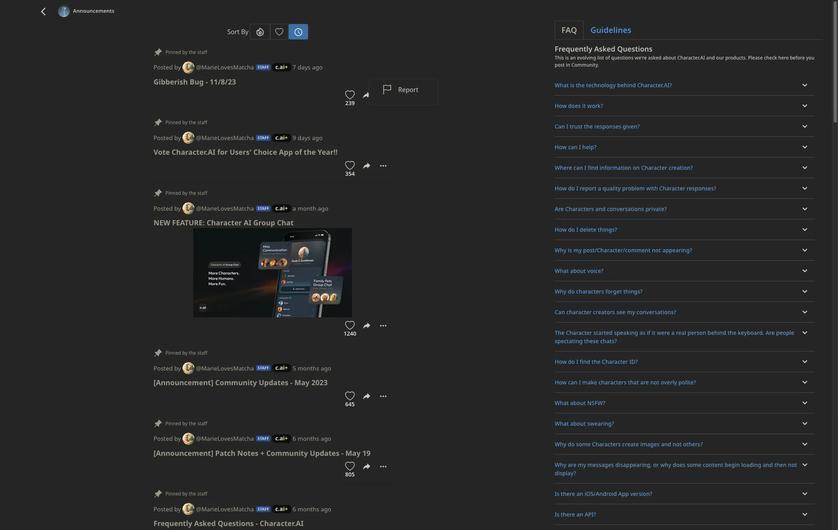 Task type: locate. For each thing, give the bounding box(es) containing it.
posted for frequently asked questions - character.ai
[[154, 506, 173, 514]]

days for gibberish bug - 11/8/23
[[298, 63, 311, 71]]

and
[[707, 54, 716, 61]]

5 months ago
[[293, 365, 332, 372]]

pinned by the staff for bug
[[166, 49, 208, 56]]

+ for notes
[[285, 435, 288, 443]]

1 vertical spatial questions
[[218, 519, 254, 529]]

0 horizontal spatial frequently
[[154, 519, 192, 529]]

c.ai for questions
[[276, 506, 285, 513]]

1 6 months ago from the top
[[293, 435, 332, 443]]

ai
[[244, 218, 252, 228]]

share image for [announcement] community updates - may 2023
[[362, 392, 372, 401]]

month
[[298, 205, 317, 212]]

more options image for [announcement] patch notes + community updates - may 19
[[379, 463, 389, 472]]

5 pinned by the staff from the top
[[166, 421, 208, 427]]

like image for vote character.ai for users' choice app of the year!!
[[346, 161, 355, 171]]

3 staff from the top
[[258, 206, 269, 211]]

1 vertical spatial community
[[267, 449, 308, 458]]

@marielovesmatcha staff up frequently asked questions - character.ai
[[196, 506, 269, 514]]

posted by for frequently asked questions - character.ai
[[154, 506, 181, 514]]

staff left 7
[[258, 64, 269, 70]]

may down 5 in the bottom of the page
[[295, 378, 310, 388]]

4 @marielovesmatcha from the top
[[196, 365, 254, 372]]

0 vertical spatial of
[[606, 54, 611, 61]]

days right 9
[[298, 134, 311, 142]]

2 more options image from the top
[[379, 161, 389, 171]]

share image right 354
[[362, 161, 372, 171]]

report button
[[378, 82, 430, 97]]

@marielovesmatcha staff for questions
[[196, 506, 269, 514]]

6 for character.ai
[[293, 506, 296, 514]]

1 share image from the top
[[362, 91, 372, 100]]

1 days from the top
[[298, 63, 311, 71]]

0 vertical spatial frequently
[[555, 44, 593, 54]]

may
[[295, 378, 310, 388], [346, 449, 361, 458]]

asked
[[595, 44, 616, 54], [194, 519, 216, 529]]

[announcement]
[[154, 378, 214, 388], [154, 449, 214, 458]]

1 vertical spatial asked
[[194, 519, 216, 529]]

5 c.ai + from the top
[[276, 435, 288, 443]]

more options image
[[379, 321, 389, 331]]

gibberish
[[154, 77, 188, 86]]

c.ai + for questions
[[276, 506, 288, 513]]

6
[[293, 435, 296, 443], [293, 506, 296, 514]]

2 pinned from the top
[[166, 119, 181, 126]]

community
[[215, 378, 257, 388], [267, 449, 308, 458]]

1 vertical spatial months
[[298, 435, 320, 443]]

2 @marielovesmatcha from the top
[[196, 134, 254, 142]]

2 posted by from the top
[[154, 134, 181, 142]]

1 c.ai from the top
[[276, 63, 285, 71]]

1 like image from the top
[[346, 392, 355, 401]]

4 staff from the top
[[198, 350, 208, 357]]

feature:
[[172, 218, 205, 228]]

2 [announcement] from the top
[[154, 449, 214, 458]]

0 vertical spatial months
[[298, 365, 320, 372]]

3 like image from the top
[[346, 321, 355, 331]]

frequently asked questions
[[555, 44, 653, 54]]

@marielovesmatcha for character.ai
[[196, 134, 254, 142]]

2 posted from the top
[[154, 134, 173, 142]]

like image for 2023
[[346, 392, 355, 401]]

4 staff from the top
[[258, 366, 269, 371]]

frequently
[[555, 44, 593, 54], [154, 519, 192, 529]]

1 [announcement] from the top
[[154, 378, 214, 388]]

the for new feature: character ai group chat
[[189, 190, 196, 197]]

notes
[[238, 449, 259, 458]]

days right 7
[[298, 63, 311, 71]]

bug
[[190, 77, 204, 86]]

please
[[749, 54, 764, 61]]

3 more options image from the top
[[379, 392, 389, 401]]

chat
[[277, 218, 294, 228]]

4 share image from the top
[[362, 392, 372, 401]]

staff
[[198, 49, 208, 56], [198, 119, 208, 126], [198, 190, 208, 197], [198, 350, 208, 357], [198, 421, 208, 427], [198, 491, 208, 498]]

more options image right 645
[[379, 392, 389, 401]]

for
[[218, 148, 228, 157]]

posted by for [announcement] community updates - may 2023
[[154, 365, 181, 372]]

@marielovesmatcha up character
[[196, 205, 254, 212]]

asked for frequently asked questions
[[595, 44, 616, 54]]

@marielovesmatcha for community
[[196, 365, 254, 372]]

1 vertical spatial 6 months ago
[[293, 506, 332, 514]]

4 posted from the top
[[154, 365, 173, 372]]

staff for questions
[[258, 507, 269, 512]]

6 pinned from the top
[[166, 491, 181, 498]]

ago for [announcement] patch notes + community updates - may 19
[[321, 435, 332, 443]]

posted
[[154, 63, 173, 71], [154, 134, 173, 142], [154, 205, 173, 212], [154, 365, 173, 372], [154, 435, 173, 443], [154, 506, 173, 514]]

questions
[[612, 54, 634, 61]]

share image right 645
[[362, 392, 372, 401]]

share image
[[362, 91, 372, 100], [362, 161, 372, 171], [362, 321, 372, 331], [362, 392, 372, 401], [362, 463, 372, 472]]

vote character.ai for users' choice app of the year!!
[[154, 148, 338, 157]]

staff up [announcement] patch notes + community updates - may 19
[[258, 436, 269, 442]]

4 @marielovesmatcha staff from the top
[[196, 365, 269, 372]]

staff up "[announcement] community updates - may 2023"
[[258, 366, 269, 371]]

of inside this is an evolving list of questions we're asked about character.ai and our products. please check here before you post in community.
[[606, 54, 611, 61]]

+ for updates
[[285, 364, 288, 372]]

16 list item from the top
[[555, 393, 815, 414]]

share image down 19
[[362, 463, 372, 472]]

6 staff from the top
[[198, 491, 208, 498]]

c.ai for updates
[[276, 364, 285, 372]]

days for vote character.ai for users' choice app of the year!!
[[298, 134, 311, 142]]

239
[[346, 99, 355, 107]]

1 horizontal spatial may
[[346, 449, 361, 458]]

1 like image from the top
[[346, 91, 355, 100]]

5 staff from the top
[[198, 421, 208, 427]]

2 like image from the top
[[346, 463, 355, 472]]

6 pinned by the staff from the top
[[166, 491, 208, 498]]

@marielovesmatcha staff for notes
[[196, 435, 269, 443]]

is
[[566, 54, 569, 61]]

4 pinned from the top
[[166, 350, 181, 357]]

more options image left report
[[379, 91, 389, 100]]

ago for [announcement] community updates - may 2023
[[321, 365, 332, 372]]

0 vertical spatial may
[[295, 378, 310, 388]]

6 @marielovesmatcha from the top
[[196, 506, 254, 514]]

9 days ago
[[293, 134, 323, 142]]

pinned by the staff for feature:
[[166, 190, 208, 197]]

0 horizontal spatial asked
[[194, 519, 216, 529]]

1 vertical spatial of
[[295, 148, 302, 157]]

0 horizontal spatial character.ai
[[172, 148, 216, 157]]

pinned for vote character.ai for users' choice app of the year!!
[[166, 119, 181, 126]]

0 vertical spatial character.ai
[[678, 54, 706, 61]]

1 horizontal spatial updates
[[310, 449, 340, 458]]

an
[[571, 54, 576, 61]]

0 horizontal spatial of
[[295, 148, 302, 157]]

vote
[[154, 148, 170, 157]]

5 posted by from the top
[[154, 435, 181, 443]]

1 staff from the top
[[258, 64, 269, 70]]

@marielovesmatcha staff up '11/8/23'
[[196, 63, 269, 71]]

6 posted from the top
[[154, 506, 173, 514]]

2 c.ai from the top
[[276, 134, 285, 141]]

posted by
[[154, 63, 181, 71], [154, 134, 181, 142], [154, 205, 181, 212], [154, 365, 181, 372], [154, 435, 181, 443], [154, 506, 181, 514]]

0 vertical spatial updates
[[259, 378, 289, 388]]

posted by for new feature: character ai group chat
[[154, 205, 181, 212]]

1 months from the top
[[298, 365, 320, 372]]

pinned for gibberish bug - 11/8/23
[[166, 49, 181, 56]]

of right app
[[295, 148, 302, 157]]

6 staff from the top
[[258, 507, 269, 512]]

share image left more options icon
[[362, 321, 372, 331]]

of right the list
[[606, 54, 611, 61]]

staff up group
[[258, 206, 269, 211]]

2 6 months ago from the top
[[293, 506, 332, 514]]

1 vertical spatial [announcement]
[[154, 449, 214, 458]]

1 more options image from the top
[[379, 91, 389, 100]]

a month ago
[[293, 205, 329, 212]]

1 horizontal spatial asked
[[595, 44, 616, 54]]

1 vertical spatial frequently
[[154, 519, 192, 529]]

pinned by the staff for character.ai
[[166, 119, 208, 126]]

products.
[[726, 54, 748, 61]]

character.ai
[[678, 54, 706, 61], [172, 148, 216, 157], [260, 519, 304, 529]]

@marielovesmatcha for patch
[[196, 435, 254, 443]]

here
[[779, 54, 790, 61]]

2 months from the top
[[298, 435, 320, 443]]

questions
[[618, 44, 653, 54], [218, 519, 254, 529]]

3 @marielovesmatcha from the top
[[196, 205, 254, 212]]

more options image for gibberish bug - 11/8/23
[[379, 91, 389, 100]]

@marielovesmatcha staff for character
[[196, 205, 269, 212]]

3 pinned from the top
[[166, 190, 181, 197]]

list
[[555, 75, 815, 525]]

6 months ago
[[293, 435, 332, 443], [293, 506, 332, 514]]

more options image
[[379, 91, 389, 100], [379, 161, 389, 171], [379, 392, 389, 401], [379, 463, 389, 472]]

5 pinned from the top
[[166, 421, 181, 427]]

1 6 from the top
[[293, 435, 296, 443]]

months
[[298, 365, 320, 372], [298, 435, 320, 443], [298, 506, 320, 514]]

more options image for [announcement] community updates - may 2023
[[379, 392, 389, 401]]

pinned
[[166, 49, 181, 56], [166, 119, 181, 126], [166, 190, 181, 197], [166, 350, 181, 357], [166, 421, 181, 427], [166, 491, 181, 498]]

pinned by the staff for asked
[[166, 491, 208, 498]]

c.ai +
[[276, 63, 288, 71], [276, 134, 288, 141], [276, 204, 288, 212], [276, 364, 288, 372], [276, 435, 288, 443], [276, 506, 288, 513]]

0 vertical spatial 6
[[293, 435, 296, 443]]

the for [announcement] patch notes + community updates - may 19
[[189, 421, 196, 427]]

share image for gibberish bug - 11/8/23
[[362, 91, 372, 100]]

@marielovesmatcha up '11/8/23'
[[196, 63, 254, 71]]

19 list item from the top
[[555, 455, 815, 484]]

4 pinned by the staff from the top
[[166, 350, 208, 357]]

1 c.ai + from the top
[[276, 63, 288, 71]]

1 @marielovesmatcha staff from the top
[[196, 63, 269, 71]]

post
[[555, 61, 565, 68]]

0 vertical spatial asked
[[595, 44, 616, 54]]

1 vertical spatial like image
[[346, 161, 355, 171]]

1 vertical spatial updates
[[310, 449, 340, 458]]

15 list item from the top
[[555, 373, 815, 393]]

0 vertical spatial [announcement]
[[154, 378, 214, 388]]

1 staff from the top
[[198, 49, 208, 56]]

@marielovesmatcha staff up users'
[[196, 134, 269, 142]]

by
[[183, 49, 188, 56], [175, 63, 181, 71], [183, 119, 188, 126], [175, 134, 181, 142], [183, 190, 188, 197], [175, 205, 181, 212], [183, 350, 188, 357], [175, 365, 181, 372], [183, 421, 188, 427], [175, 435, 181, 443], [183, 491, 188, 498], [175, 506, 181, 514]]

7 list item from the top
[[555, 199, 815, 220]]

staff
[[258, 64, 269, 70], [258, 135, 269, 141], [258, 206, 269, 211], [258, 366, 269, 371], [258, 436, 269, 442], [258, 507, 269, 512]]

sort by
[[228, 27, 249, 36]]

like image
[[346, 392, 355, 401], [346, 463, 355, 472]]

more options image right 354
[[379, 161, 389, 171]]

staff for bug
[[198, 49, 208, 56]]

4 c.ai + from the top
[[276, 364, 288, 372]]

6 for community
[[293, 435, 296, 443]]

3 pinned by the staff from the top
[[166, 190, 208, 197]]

2 c.ai + from the top
[[276, 134, 288, 141]]

this is an evolving list of questions we're asked about character.ai and our products. please check here before you post in community.
[[555, 54, 815, 68]]

updates
[[259, 378, 289, 388], [310, 449, 340, 458]]

3 staff from the top
[[198, 190, 208, 197]]

@marielovesmatcha staff for -
[[196, 63, 269, 71]]

most liked first image
[[276, 28, 284, 36]]

0 horizontal spatial community
[[215, 378, 257, 388]]

@marielovesmatcha up for
[[196, 134, 254, 142]]

like image
[[346, 91, 355, 100], [346, 161, 355, 171], [346, 321, 355, 331]]

0 vertical spatial community
[[215, 378, 257, 388]]

@marielovesmatcha staff
[[196, 63, 269, 71], [196, 134, 269, 142], [196, 205, 269, 212], [196, 365, 269, 372], [196, 435, 269, 443], [196, 506, 269, 514]]

6 c.ai + from the top
[[276, 506, 288, 513]]

3 c.ai + from the top
[[276, 204, 288, 212]]

the for vote character.ai for users' choice app of the year!!
[[189, 119, 196, 126]]

2 vertical spatial like image
[[346, 321, 355, 331]]

5 @marielovesmatcha from the top
[[196, 435, 254, 443]]

1 list item from the top
[[555, 75, 815, 96]]

@marielovesmatcha staff up character
[[196, 205, 269, 212]]

21 list item from the top
[[555, 505, 815, 525]]

pinned by the staff
[[166, 49, 208, 56], [166, 119, 208, 126], [166, 190, 208, 197], [166, 350, 208, 357], [166, 421, 208, 427], [166, 491, 208, 498]]

@marielovesmatcha for asked
[[196, 506, 254, 514]]

@marielovesmatcha
[[196, 63, 254, 71], [196, 134, 254, 142], [196, 205, 254, 212], [196, 365, 254, 372], [196, 435, 254, 443], [196, 506, 254, 514]]

5 posted from the top
[[154, 435, 173, 443]]

2 @marielovesmatcha staff from the top
[[196, 134, 269, 142]]

1 vertical spatial 6
[[293, 506, 296, 514]]

may left 19
[[346, 449, 361, 458]]

top first image
[[256, 27, 265, 37]]

2 share image from the top
[[362, 161, 372, 171]]

2 pinned by the staff from the top
[[166, 119, 208, 126]]

1 vertical spatial like image
[[346, 463, 355, 472]]

5 @marielovesmatcha staff from the top
[[196, 435, 269, 443]]

17 list item from the top
[[555, 414, 815, 434]]

staff up frequently asked questions - character.ai
[[258, 507, 269, 512]]

0 vertical spatial like image
[[346, 91, 355, 100]]

3 posted by from the top
[[154, 205, 181, 212]]

1 horizontal spatial frequently
[[555, 44, 593, 54]]

4 c.ai from the top
[[276, 364, 285, 372]]

share image right 239
[[362, 91, 372, 100]]

newest first image
[[294, 27, 304, 37]]

pinned for frequently asked questions - character.ai
[[166, 491, 181, 498]]

of
[[606, 54, 611, 61], [295, 148, 302, 157]]

3 @marielovesmatcha staff from the top
[[196, 205, 269, 212]]

c.ai for character
[[276, 204, 285, 212]]

@marielovesmatcha up "[announcement] community updates - may 2023"
[[196, 365, 254, 372]]

1 horizontal spatial of
[[606, 54, 611, 61]]

days
[[298, 63, 311, 71], [298, 134, 311, 142]]

6 @marielovesmatcha staff from the top
[[196, 506, 269, 514]]

guidelines link
[[584, 21, 639, 40]]

-
[[206, 77, 208, 86], [291, 378, 293, 388], [342, 449, 344, 458], [256, 519, 258, 529]]

0 horizontal spatial questions
[[218, 519, 254, 529]]

1 horizontal spatial questions
[[618, 44, 653, 54]]

@marielovesmatcha staff up "[announcement] community updates - may 2023"
[[196, 365, 269, 372]]

4 more options image from the top
[[379, 463, 389, 472]]

1 @marielovesmatcha from the top
[[196, 63, 254, 71]]

c.ai
[[276, 63, 285, 71], [276, 134, 285, 141], [276, 204, 285, 212], [276, 364, 285, 372], [276, 435, 285, 443], [276, 506, 285, 513]]

posted for [announcement] community updates - may 2023
[[154, 365, 173, 372]]

staff for community
[[198, 350, 208, 357]]

2 vertical spatial months
[[298, 506, 320, 514]]

more options image for vote character.ai for users' choice app of the year!!
[[379, 161, 389, 171]]

2 like image from the top
[[346, 161, 355, 171]]

staff for character.ai
[[198, 119, 208, 126]]

more options image right 805
[[379, 463, 389, 472]]

3 c.ai from the top
[[276, 204, 285, 212]]

5 share image from the top
[[362, 463, 372, 472]]

1 vertical spatial days
[[298, 134, 311, 142]]

0 vertical spatial questions
[[618, 44, 653, 54]]

6 c.ai from the top
[[276, 506, 285, 513]]

2 6 from the top
[[293, 506, 296, 514]]

[announcement] for [announcement] community updates - may 2023
[[154, 378, 214, 388]]

2 horizontal spatial character.ai
[[678, 54, 706, 61]]

+
[[285, 63, 288, 71], [285, 134, 288, 141], [285, 204, 288, 212], [285, 364, 288, 372], [285, 435, 288, 443], [261, 449, 265, 458], [285, 506, 288, 513]]

0 vertical spatial days
[[298, 63, 311, 71]]

4 list item from the top
[[555, 137, 815, 158]]

5 staff from the top
[[258, 436, 269, 442]]

0 vertical spatial 6 months ago
[[293, 435, 332, 443]]

ago
[[312, 63, 323, 71], [312, 134, 323, 142], [318, 205, 329, 212], [321, 365, 332, 372], [321, 435, 332, 443], [321, 506, 332, 514]]

7
[[293, 63, 296, 71]]

[announcement] for [announcement] patch notes + community updates - may 19
[[154, 449, 214, 458]]

@marielovesmatcha up frequently asked questions - character.ai
[[196, 506, 254, 514]]

the
[[189, 49, 196, 56], [189, 119, 196, 126], [304, 148, 316, 157], [189, 190, 196, 197], [189, 350, 196, 357], [189, 421, 196, 427], [189, 491, 196, 498]]

patch
[[215, 449, 236, 458]]

2 days from the top
[[298, 134, 311, 142]]

2 staff from the top
[[258, 135, 269, 141]]

c.ai + for updates
[[276, 364, 288, 372]]

1 posted by from the top
[[154, 63, 181, 71]]

0 horizontal spatial may
[[295, 378, 310, 388]]

posted for gibberish bug - 11/8/23
[[154, 63, 173, 71]]

+ for character
[[285, 204, 288, 212]]

@marielovesmatcha for feature:
[[196, 205, 254, 212]]

1 pinned by the staff from the top
[[166, 49, 208, 56]]

@marielovesmatcha up patch
[[196, 435, 254, 443]]

@marielovesmatcha staff up patch
[[196, 435, 269, 443]]

0 vertical spatial like image
[[346, 392, 355, 401]]

like image for updates
[[346, 463, 355, 472]]

6 posted by from the top
[[154, 506, 181, 514]]

list
[[598, 54, 605, 61]]

4 posted by from the top
[[154, 365, 181, 372]]

the for [announcement] community updates - may 2023
[[189, 350, 196, 357]]

1 horizontal spatial community
[[267, 449, 308, 458]]

staff up choice
[[258, 135, 269, 141]]

645
[[346, 401, 355, 408]]

questions for frequently asked questions
[[618, 44, 653, 54]]

3 share image from the top
[[362, 321, 372, 331]]

2 vertical spatial character.ai
[[260, 519, 304, 529]]

frequently for frequently asked questions
[[555, 44, 593, 54]]

list item
[[555, 75, 815, 96], [555, 96, 815, 116], [555, 116, 815, 137], [555, 137, 815, 158], [555, 158, 815, 178], [555, 178, 815, 199], [555, 199, 815, 220], [555, 220, 815, 240], [555, 240, 815, 261], [555, 261, 815, 282], [555, 282, 815, 302], [555, 302, 815, 323], [555, 323, 815, 352], [555, 352, 815, 373], [555, 373, 815, 393], [555, 393, 815, 414], [555, 414, 815, 434], [555, 434, 815, 455], [555, 455, 815, 484], [555, 484, 815, 505], [555, 505, 815, 525]]

9
[[293, 134, 296, 142]]



Task type: vqa. For each thing, say whether or not it's contained in the screenshot.
+ the STAFF
no



Task type: describe. For each thing, give the bounding box(es) containing it.
@marielovesmatcha staff for for
[[196, 134, 269, 142]]

group
[[254, 218, 275, 228]]

+ for questions
[[285, 506, 288, 513]]

pinned for [announcement] patch notes + community updates - may 19
[[166, 421, 181, 427]]

check
[[765, 54, 778, 61]]

[announcement] community updates - may 2023
[[154, 378, 328, 388]]

@marielovesmatcha staff for updates
[[196, 365, 269, 372]]

before
[[791, 54, 806, 61]]

asked for frequently asked questions - character.ai
[[194, 519, 216, 529]]

staff for asked
[[198, 491, 208, 498]]

c.ai + for notes
[[276, 435, 288, 443]]

report
[[399, 85, 419, 94]]

19
[[363, 449, 371, 458]]

frequently for frequently asked questions - character.ai
[[154, 519, 192, 529]]

staff for updates
[[258, 366, 269, 371]]

users'
[[230, 148, 252, 157]]

choice
[[254, 148, 277, 157]]

staff for patch
[[198, 421, 208, 427]]

10 list item from the top
[[555, 261, 815, 282]]

staff for character
[[258, 206, 269, 211]]

in
[[567, 61, 571, 68]]

guidelines
[[591, 25, 632, 35]]

gibberish bug - 11/8/23
[[154, 77, 236, 86]]

805
[[346, 471, 355, 479]]

c.ai for for
[[276, 134, 285, 141]]

pinned for [announcement] community updates - may 2023
[[166, 350, 181, 357]]

@marielovesmatcha for bug
[[196, 63, 254, 71]]

staff for for
[[258, 135, 269, 141]]

by
[[241, 27, 249, 36]]

ago for new feature: character ai group chat
[[318, 205, 329, 212]]

the for frequently asked questions - character.ai
[[189, 491, 196, 498]]

1 vertical spatial character.ai
[[172, 148, 216, 157]]

posted by for [announcement] patch notes + community updates - may 19
[[154, 435, 181, 443]]

pinned by the staff for community
[[166, 350, 208, 357]]

6 months ago for community
[[293, 435, 332, 443]]

asked
[[649, 54, 662, 61]]

about
[[663, 54, 677, 61]]

c.ai + for for
[[276, 134, 288, 141]]

posted for [announcement] patch notes + community updates - may 19
[[154, 435, 173, 443]]

frequently asked questions - character.ai
[[154, 519, 304, 529]]

pinned for new feature: character ai group chat
[[166, 190, 181, 197]]

posted by for vote character.ai for users' choice app of the year!!
[[154, 134, 181, 142]]

2 list item from the top
[[555, 96, 815, 116]]

share image for vote character.ai for users' choice app of the year!!
[[362, 161, 372, 171]]

pinned by the staff for patch
[[166, 421, 208, 427]]

8 list item from the top
[[555, 220, 815, 240]]

0 horizontal spatial updates
[[259, 378, 289, 388]]

new feature: character ai group chat
[[154, 218, 294, 228]]

character
[[207, 218, 242, 228]]

a
[[293, 205, 296, 212]]

new
[[154, 218, 170, 228]]

c.ai + for character
[[276, 204, 288, 212]]

share image for [announcement] patch notes + community updates - may 19
[[362, 463, 372, 472]]

9 list item from the top
[[555, 240, 815, 261]]

11 list item from the top
[[555, 282, 815, 302]]

ago for gibberish bug - 11/8/23
[[312, 63, 323, 71]]

1 vertical spatial may
[[346, 449, 361, 458]]

18 list item from the top
[[555, 434, 815, 455]]

+ for for
[[285, 134, 288, 141]]

5 list item from the top
[[555, 158, 815, 178]]

[announcement] patch notes + community updates - may 19
[[154, 449, 371, 458]]

3 list item from the top
[[555, 116, 815, 137]]

12 list item from the top
[[555, 302, 815, 323]]

posted by for gibberish bug - 11/8/23
[[154, 63, 181, 71]]

months for 2023
[[298, 365, 320, 372]]

c.ai for -
[[276, 63, 285, 71]]

1240
[[344, 330, 357, 338]]

14 list item from the top
[[555, 352, 815, 373]]

staff for feature:
[[198, 190, 208, 197]]

announcements
[[73, 7, 114, 14]]

like image for gibberish bug - 11/8/23
[[346, 91, 355, 100]]

c.ai for notes
[[276, 435, 285, 443]]

this
[[555, 54, 565, 61]]

you
[[807, 54, 815, 61]]

11/8/23
[[210, 77, 236, 86]]

the for gibberish bug - 11/8/23
[[189, 49, 196, 56]]

evolving
[[578, 54, 597, 61]]

staff for -
[[258, 64, 269, 70]]

+ for -
[[285, 63, 288, 71]]

7 days ago
[[293, 63, 323, 71]]

faq link
[[555, 21, 584, 40]]

c.ai + for -
[[276, 63, 288, 71]]

we're
[[635, 54, 648, 61]]

ago for frequently asked questions - character.ai
[[321, 506, 332, 514]]

community.
[[572, 61, 600, 68]]

354
[[346, 170, 355, 178]]

year!!
[[318, 148, 338, 157]]

questions for frequently asked questions - character.ai
[[218, 519, 254, 529]]

ago for vote character.ai for users' choice app of the year!!
[[312, 134, 323, 142]]

13 list item from the top
[[555, 323, 815, 352]]

character.ai inside this is an evolving list of questions we're asked about character.ai and our products. please check here before you post in community.
[[678, 54, 706, 61]]

6 list item from the top
[[555, 178, 815, 199]]

app
[[279, 148, 293, 157]]

sort
[[228, 27, 240, 36]]

1 horizontal spatial character.ai
[[260, 519, 304, 529]]

staff for notes
[[258, 436, 269, 442]]

6 months ago for character.ai
[[293, 506, 332, 514]]

posted for new feature: character ai group chat
[[154, 205, 173, 212]]

posted for vote character.ai for users' choice app of the year!!
[[154, 134, 173, 142]]

2023
[[312, 378, 328, 388]]

5
[[293, 365, 296, 372]]

20 list item from the top
[[555, 484, 815, 505]]

3 months from the top
[[298, 506, 320, 514]]

months for updates
[[298, 435, 320, 443]]

our
[[717, 54, 725, 61]]

faq
[[562, 25, 578, 35]]



